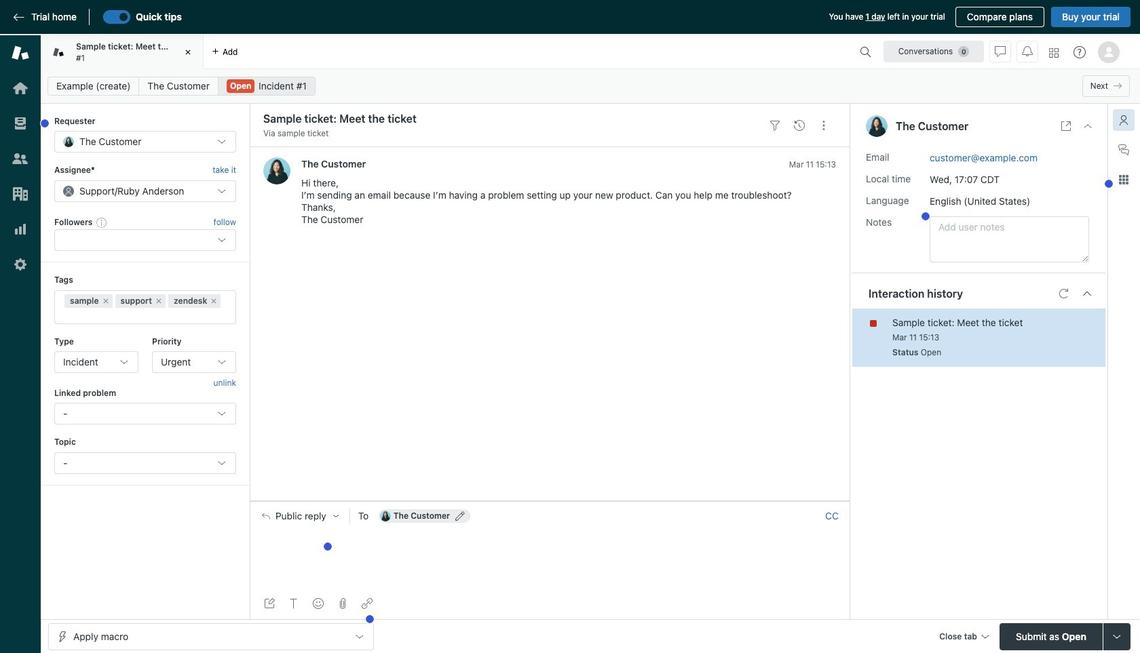 Task type: describe. For each thing, give the bounding box(es) containing it.
admin image
[[12, 256, 29, 274]]

add link (cmd k) image
[[362, 599, 373, 610]]

add attachment image
[[337, 599, 348, 610]]

0 horizontal spatial mar 11 15:13 text field
[[789, 160, 836, 170]]

1 vertical spatial mar 11 15:13 text field
[[893, 332, 940, 343]]

views image
[[12, 115, 29, 132]]

filter image
[[770, 120, 781, 131]]

info on adding followers image
[[97, 217, 108, 228]]

Public reply composer text field
[[256, 531, 844, 559]]

reporting image
[[12, 221, 29, 238]]

button displays agent's chat status as invisible. image
[[995, 46, 1006, 57]]

ticket actions image
[[819, 120, 830, 131]]

organizations image
[[12, 185, 29, 203]]

notifications image
[[1022, 46, 1033, 57]]

customer@example.com image
[[380, 511, 391, 522]]

1 remove image from the left
[[102, 297, 110, 305]]

avatar image
[[263, 158, 291, 185]]

format text image
[[289, 599, 299, 610]]



Task type: vqa. For each thing, say whether or not it's contained in the screenshot.
checkbox
no



Task type: locate. For each thing, give the bounding box(es) containing it.
remove image
[[102, 297, 110, 305], [155, 297, 163, 305], [210, 297, 218, 305]]

Mar 11 15:13 text field
[[789, 160, 836, 170], [893, 332, 940, 343]]

Subject field
[[261, 111, 760, 127]]

tabs tab list
[[41, 35, 854, 69]]

Add user notes text field
[[930, 216, 1090, 262]]

customer context image
[[1119, 115, 1130, 126]]

2 remove image from the left
[[155, 297, 163, 305]]

get started image
[[12, 79, 29, 97]]

secondary element
[[41, 73, 1141, 100]]

3 remove image from the left
[[210, 297, 218, 305]]

2 horizontal spatial remove image
[[210, 297, 218, 305]]

edit user image
[[456, 512, 465, 521]]

close image
[[1083, 121, 1094, 132]]

hide composer image
[[545, 496, 555, 507]]

user image
[[866, 115, 888, 137]]

draft mode image
[[264, 599, 275, 610]]

customers image
[[12, 150, 29, 168]]

1 horizontal spatial remove image
[[155, 297, 163, 305]]

zendesk support image
[[12, 44, 29, 62]]

view more details image
[[1061, 121, 1072, 132]]

apps image
[[1119, 174, 1130, 185]]

main element
[[0, 35, 41, 654]]

zendesk products image
[[1050, 48, 1059, 58]]

events image
[[794, 120, 805, 131]]

1 horizontal spatial mar 11 15:13 text field
[[893, 332, 940, 343]]

close image
[[181, 45, 195, 59]]

help image
[[1074, 46, 1086, 58]]

sample ticket: meet the ticket tab
[[41, 35, 204, 69]]

0 horizontal spatial remove image
[[102, 297, 110, 305]]

insert emojis image
[[313, 599, 324, 610]]

0 vertical spatial mar 11 15:13 text field
[[789, 160, 836, 170]]



